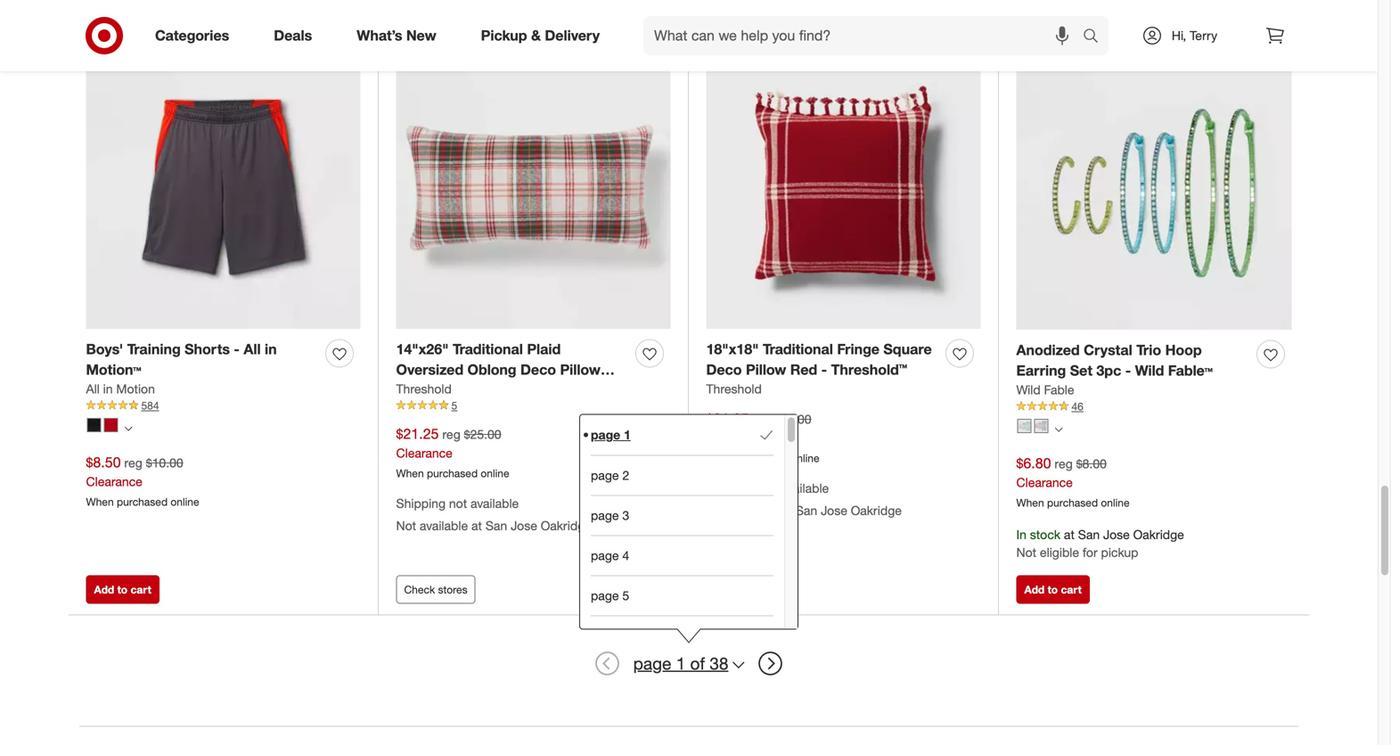 Task type: vqa. For each thing, say whether or not it's contained in the screenshot.
14"x26" Traditional Plaid Oversized Oblong Deco Pillow Ivory/Red/Green - Threshold™'s "$21.25"
yes



Task type: describe. For each thing, give the bounding box(es) containing it.
set
[[1071, 362, 1093, 379]]

for
[[1083, 545, 1098, 561]]

pickup & delivery link
[[466, 16, 622, 55]]

purchased for 18"x18" traditional fringe square deco pillow red - threshold™
[[737, 451, 788, 465]]

earring
[[1017, 362, 1067, 379]]

online for red
[[791, 451, 820, 465]]

shipping not available not available at san jose oakridge for -
[[707, 481, 902, 518]]

at for ivory/red/green
[[472, 518, 482, 534]]

page for page 5
[[591, 588, 619, 604]]

traditional for pillow
[[763, 341, 834, 358]]

motion™
[[86, 361, 141, 379]]

threshold for 18"x18" traditional fringe square deco pillow red - threshold™
[[707, 381, 762, 397]]

- inside boys' training shorts - all in motion™
[[234, 341, 240, 358]]

wild inside "link"
[[1017, 382, 1041, 398]]

page for page 1
[[591, 427, 621, 443]]

$10.00
[[146, 455, 183, 471]]

oblong
[[468, 361, 517, 379]]

san for ivory/red/green
[[486, 518, 508, 534]]

page 1 of 38
[[634, 654, 729, 674]]

traditional for deco
[[453, 341, 523, 358]]

14"x26"
[[396, 341, 449, 358]]

1 vertical spatial all
[[86, 381, 100, 397]]

1 for page 1 of 38
[[676, 654, 686, 674]]

categories link
[[140, 16, 252, 55]]

3
[[623, 508, 630, 524]]

all in motion link
[[86, 380, 155, 398]]

plaid
[[527, 341, 561, 358]]

14"x26" traditional plaid oversized oblong deco pillow ivory/red/green - threshold™ link
[[396, 339, 629, 399]]

jose inside the in stock at  san jose oakridge not eligible for pickup
[[1104, 527, 1130, 543]]

boys' training shorts - all in motion™
[[86, 341, 277, 379]]

page 2
[[591, 468, 630, 483]]

delivery
[[545, 27, 600, 44]]

page for page 1 of 38
[[634, 654, 672, 674]]

pickup & delivery
[[481, 27, 600, 44]]

all colors image
[[124, 425, 132, 433]]

hi, terry
[[1172, 28, 1218, 43]]

threshold for 14"x26" traditional plaid oversized oblong deco pillow ivory/red/green - threshold™
[[396, 381, 452, 397]]

red
[[791, 361, 818, 379]]

eligible
[[1040, 545, 1080, 561]]

purchased for 14"x26" traditional plaid oversized oblong deco pillow ivory/red/green - threshold™
[[427, 467, 478, 480]]

not for ivory/red/green
[[449, 496, 467, 512]]

hi,
[[1172, 28, 1187, 43]]

$8.00
[[1077, 456, 1107, 472]]

stores
[[438, 583, 468, 597]]

purchased for boys' training shorts - all in motion™
[[117, 495, 168, 509]]

online for 3pc
[[1101, 496, 1130, 509]]

page 3
[[591, 508, 630, 524]]

in stock at  san jose oakridge not eligible for pickup
[[1017, 527, 1185, 561]]

reg for boys' training shorts - all in motion™
[[124, 455, 143, 471]]

oakridge for threshold™
[[851, 503, 902, 518]]

what's new
[[357, 27, 437, 44]]

1 horizontal spatial 5
[[623, 588, 630, 604]]

$6.80 reg $8.00 clearance when purchased online
[[1017, 455, 1130, 509]]

- inside 14"x26" traditional plaid oversized oblong deco pillow ivory/red/green - threshold™
[[512, 382, 518, 399]]

san inside the in stock at  san jose oakridge not eligible for pickup
[[1079, 527, 1100, 543]]

deals
[[274, 27, 312, 44]]

page 3 link
[[591, 495, 774, 536]]

ivory/red/green
[[396, 382, 509, 399]]

oakridge inside the in stock at  san jose oakridge not eligible for pickup
[[1134, 527, 1185, 543]]

check stores button
[[396, 576, 476, 604]]

search button
[[1075, 16, 1118, 59]]

page 4 link
[[591, 536, 774, 576]]

18"x18" traditional fringe square deco pillow red - threshold™
[[707, 341, 932, 379]]

when for 14"x26" traditional plaid oversized oblong deco pillow ivory/red/green - threshold™
[[396, 467, 424, 480]]

deco inside 18"x18" traditional fringe square deco pillow red - threshold™
[[707, 361, 742, 379]]

reg for 14"x26" traditional plaid oversized oblong deco pillow ivory/red/green - threshold™
[[443, 427, 461, 442]]

anodized
[[1017, 342, 1080, 359]]

&
[[531, 27, 541, 44]]

wild fable
[[1017, 382, 1075, 398]]

at inside the in stock at  san jose oakridge not eligible for pickup
[[1065, 527, 1075, 543]]

threshold link for 18"x18" traditional fringe square deco pillow red - threshold™
[[707, 380, 762, 398]]

purchased for anodized crystal trio hoop earring set 3pc - wild fable™
[[1048, 496, 1099, 509]]

$8.50 reg $10.00 clearance when purchased online
[[86, 454, 199, 509]]

deals link
[[259, 16, 335, 55]]

not for -
[[760, 481, 778, 496]]

page 5 link
[[591, 576, 774, 616]]

46
[[1072, 400, 1084, 413]]

not for 14"x26" traditional plaid oversized oblong deco pillow ivory/red/green - threshold™
[[396, 518, 416, 534]]

all colors image
[[1055, 426, 1063, 434]]

training
[[127, 341, 181, 358]]

clearance for 18"x18" traditional fringe square deco pillow red - threshold™
[[707, 430, 763, 446]]

oakridge for -
[[541, 518, 592, 534]]

page 1 of 38 button
[[626, 644, 753, 684]]

jose for -
[[511, 518, 538, 534]]

terry
[[1190, 28, 1218, 43]]

reg for anodized crystal trio hoop earring set 3pc - wild fable™
[[1055, 456, 1073, 472]]

of
[[691, 654, 705, 674]]

in
[[1017, 527, 1027, 543]]

red image
[[104, 418, 118, 433]]

online for pillow
[[481, 467, 510, 480]]

- inside 18"x18" traditional fringe square deco pillow red - threshold™
[[822, 361, 828, 379]]

$8.50
[[86, 454, 121, 471]]

14"x26" traditional plaid oversized oblong deco pillow ivory/red/green - threshold™
[[396, 341, 601, 399]]

hoop
[[1166, 342, 1202, 359]]

3pc
[[1097, 362, 1122, 379]]

fringe
[[837, 341, 880, 358]]

what's new link
[[342, 16, 459, 55]]

what's
[[357, 27, 402, 44]]

anodized crystal trio hoop earring set 3pc - wild fable™
[[1017, 342, 1213, 379]]

18"x18" traditional fringe square deco pillow red - threshold™ link
[[707, 339, 939, 380]]

page for page 3
[[591, 508, 619, 524]]

not for 18"x18" traditional fringe square deco pillow red - threshold™
[[707, 503, 727, 518]]

oversized
[[396, 361, 464, 379]]

threshold™ inside 14"x26" traditional plaid oversized oblong deco pillow ivory/red/green - threshold™
[[522, 382, 598, 399]]

page 6 link
[[591, 616, 774, 656]]

anodized crystal trio hoop earring set 3pc - wild fable™ link
[[1017, 340, 1250, 381]]

page 5
[[591, 588, 630, 604]]

motion
[[116, 381, 155, 397]]



Task type: locate. For each thing, give the bounding box(es) containing it.
page inside page 6 link
[[591, 628, 619, 644]]

1 horizontal spatial not
[[707, 503, 727, 518]]

0 vertical spatial threshold™
[[831, 361, 908, 379]]

check stores
[[404, 583, 468, 597]]

page for page 6
[[591, 628, 619, 644]]

page for page 2
[[591, 468, 619, 483]]

when for boys' training shorts - all in motion™
[[86, 495, 114, 509]]

page for page 4
[[591, 548, 619, 564]]

not down in
[[1017, 545, 1037, 561]]

clearance for 14"x26" traditional plaid oversized oblong deco pillow ivory/red/green - threshold™
[[396, 445, 453, 461]]

0 horizontal spatial shipping not available not available at san jose oakridge
[[396, 496, 592, 534]]

1 horizontal spatial in
[[265, 341, 277, 358]]

clearance for boys' training shorts - all in motion™
[[86, 474, 143, 489]]

reg inside $8.50 reg $10.00 clearance when purchased online
[[124, 455, 143, 471]]

14"x26" traditional plaid oversized oblong deco pillow ivory/red/green - threshold™ image
[[396, 55, 671, 329], [396, 55, 671, 329]]

page left 3
[[591, 508, 619, 524]]

584 link
[[86, 398, 361, 414]]

0 vertical spatial 1
[[624, 427, 631, 443]]

all colors element
[[124, 422, 132, 433], [1055, 423, 1063, 434]]

search
[[1075, 29, 1118, 46]]

pickup
[[1102, 545, 1139, 561]]

all colors element for $6.80
[[1055, 423, 1063, 434]]

clearance down ivory/red/green
[[396, 445, 453, 461]]

1 threshold from the left
[[396, 381, 452, 397]]

page 6
[[591, 628, 630, 644]]

1 horizontal spatial shipping
[[707, 481, 756, 496]]

page 2 link
[[591, 455, 774, 495]]

5 down oversized
[[452, 399, 458, 412]]

page inside page 1 of 38 dropdown button
[[634, 654, 672, 674]]

0 horizontal spatial 1
[[624, 427, 631, 443]]

0 horizontal spatial 5
[[452, 399, 458, 412]]

$21.25 reg $25.00 clearance when purchased online for oblong
[[396, 425, 510, 480]]

- inside anodized crystal trio hoop earring set 3pc - wild fable™
[[1126, 362, 1132, 379]]

in inside boys' training shorts - all in motion™
[[265, 341, 277, 358]]

0 horizontal spatial pillow
[[560, 361, 601, 379]]

$21.25 reg $25.00 clearance when purchased online for deco
[[707, 410, 820, 465]]

1 horizontal spatial threshold™
[[831, 361, 908, 379]]

0 horizontal spatial not
[[396, 518, 416, 534]]

online down red
[[791, 451, 820, 465]]

$21.25 for 18"x18" traditional fringe square deco pillow red - threshold™
[[707, 410, 749, 427]]

5 up 6
[[623, 588, 630, 604]]

anodized crystal trio hoop earring set 3pc - wild fable™ image
[[1017, 55, 1292, 330], [1017, 55, 1292, 330]]

0 vertical spatial 5
[[452, 399, 458, 412]]

pink/purple image
[[1035, 419, 1049, 433]]

1 vertical spatial 1
[[676, 654, 686, 674]]

1 horizontal spatial $25.00
[[774, 411, 812, 427]]

page 1
[[591, 427, 631, 443]]

pillow inside 14"x26" traditional plaid oversized oblong deco pillow ivory/red/green - threshold™
[[560, 361, 601, 379]]

2 horizontal spatial san
[[1079, 527, 1100, 543]]

page inside the 'page 2' link
[[591, 468, 619, 483]]

0 horizontal spatial traditional
[[453, 341, 523, 358]]

page up page 2
[[591, 427, 621, 443]]

2 traditional from the left
[[763, 341, 834, 358]]

0 horizontal spatial not
[[449, 496, 467, 512]]

1 horizontal spatial jose
[[821, 503, 848, 518]]

2 horizontal spatial not
[[1017, 545, 1037, 561]]

available
[[781, 481, 829, 496], [471, 496, 519, 512], [730, 503, 778, 518], [420, 518, 468, 534]]

check
[[404, 583, 435, 597]]

jose
[[821, 503, 848, 518], [511, 518, 538, 534], [1104, 527, 1130, 543]]

0 horizontal spatial shipping
[[396, 496, 446, 512]]

1 horizontal spatial shipping not available not available at san jose oakridge
[[707, 481, 902, 518]]

when inside $6.80 reg $8.00 clearance when purchased online
[[1017, 496, 1045, 509]]

when for 18"x18" traditional fringe square deco pillow red - threshold™
[[707, 451, 734, 465]]

purchased
[[737, 451, 788, 465], [427, 467, 478, 480], [117, 495, 168, 509], [1048, 496, 1099, 509]]

wild fable link
[[1017, 381, 1075, 399]]

shipping for 18"x18" traditional fringe square deco pillow red - threshold™
[[707, 481, 756, 496]]

page left 6
[[591, 628, 619, 644]]

1 horizontal spatial all
[[244, 341, 261, 358]]

threshold link down oversized
[[396, 380, 452, 398]]

1 traditional from the left
[[453, 341, 523, 358]]

0 horizontal spatial $21.25
[[396, 425, 439, 443]]

not
[[707, 503, 727, 518], [396, 518, 416, 534], [1017, 545, 1037, 561]]

1 vertical spatial 5
[[623, 588, 630, 604]]

reg for 18"x18" traditional fringe square deco pillow red - threshold™
[[753, 411, 771, 427]]

0 vertical spatial in
[[265, 341, 277, 358]]

reg right $8.50
[[124, 455, 143, 471]]

jose for threshold™
[[821, 503, 848, 518]]

0 horizontal spatial threshold™
[[522, 382, 598, 399]]

cart
[[131, 5, 151, 18], [751, 5, 772, 18], [1061, 5, 1082, 18], [131, 583, 151, 597], [1061, 583, 1082, 597]]

deco down plaid
[[521, 361, 556, 379]]

page left of
[[634, 654, 672, 674]]

stock
[[1031, 527, 1061, 543]]

traditional inside 14"x26" traditional plaid oversized oblong deco pillow ivory/red/green - threshold™
[[453, 341, 523, 358]]

clearance down $8.50
[[86, 474, 143, 489]]

shipping not available not available at san jose oakridge for ivory/red/green
[[396, 496, 592, 534]]

4
[[623, 548, 630, 564]]

threshold™
[[831, 361, 908, 379], [522, 382, 598, 399]]

online inside $8.50 reg $10.00 clearance when purchased online
[[171, 495, 199, 509]]

fable™
[[1169, 362, 1213, 379]]

0 horizontal spatial deco
[[521, 361, 556, 379]]

2 horizontal spatial oakridge
[[1134, 527, 1185, 543]]

0 horizontal spatial jose
[[511, 518, 538, 534]]

all colors element right pink/purple icon at right
[[1055, 423, 1063, 434]]

pillow
[[560, 361, 601, 379], [746, 361, 787, 379]]

trio
[[1137, 342, 1162, 359]]

$21.25 reg $25.00 clearance when purchased online down ivory/red/green
[[396, 425, 510, 480]]

- down oblong
[[512, 382, 518, 399]]

1 horizontal spatial at
[[782, 503, 793, 518]]

page 4
[[591, 548, 630, 564]]

pillow left red
[[746, 361, 787, 379]]

all
[[244, 341, 261, 358], [86, 381, 100, 397]]

oakridge
[[851, 503, 902, 518], [541, 518, 592, 534], [1134, 527, 1185, 543]]

threshold link for 14"x26" traditional plaid oversized oblong deco pillow ivory/red/green - threshold™
[[396, 380, 452, 398]]

traditional
[[453, 341, 523, 358], [763, 341, 834, 358]]

1 horizontal spatial all colors element
[[1055, 423, 1063, 434]]

2
[[623, 468, 630, 483]]

online for motion™
[[171, 495, 199, 509]]

clearance down $6.80
[[1017, 475, 1073, 490]]

1 horizontal spatial wild
[[1136, 362, 1165, 379]]

threshold link down 18"x18"
[[707, 380, 762, 398]]

traditional up oblong
[[453, 341, 523, 358]]

page left 2
[[591, 468, 619, 483]]

0 horizontal spatial all colors element
[[124, 422, 132, 433]]

purchased inside $8.50 reg $10.00 clearance when purchased online
[[117, 495, 168, 509]]

clearance inside $8.50 reg $10.00 clearance when purchased online
[[86, 474, 143, 489]]

wild down trio at the right top
[[1136, 362, 1165, 379]]

$21.25 down ivory/red/green
[[396, 425, 439, 443]]

0 horizontal spatial oakridge
[[541, 518, 592, 534]]

all down motion™
[[86, 381, 100, 397]]

online down 5 link
[[481, 467, 510, 480]]

when
[[707, 451, 734, 465], [396, 467, 424, 480], [86, 495, 114, 509], [1017, 496, 1045, 509]]

- right shorts
[[234, 341, 240, 358]]

san for -
[[796, 503, 818, 518]]

all inside boys' training shorts - all in motion™
[[244, 341, 261, 358]]

584
[[141, 399, 159, 412]]

shorts
[[185, 341, 230, 358]]

0 horizontal spatial wild
[[1017, 382, 1041, 398]]

1 horizontal spatial threshold
[[707, 381, 762, 397]]

1 horizontal spatial 1
[[676, 654, 686, 674]]

all right shorts
[[244, 341, 261, 358]]

page 1 link
[[591, 415, 774, 455]]

threshold down 18"x18"
[[707, 381, 762, 397]]

$25.00 for ivory/red/green
[[464, 427, 502, 442]]

traditional inside 18"x18" traditional fringe square deco pillow red - threshold™
[[763, 341, 834, 358]]

when inside $8.50 reg $10.00 clearance when purchased online
[[86, 495, 114, 509]]

not inside the in stock at  san jose oakridge not eligible for pickup
[[1017, 545, 1037, 561]]

pickup
[[481, 27, 527, 44]]

deco inside 14"x26" traditional plaid oversized oblong deco pillow ivory/red/green - threshold™
[[521, 361, 556, 379]]

1
[[624, 427, 631, 443], [676, 654, 686, 674]]

all in motion
[[86, 381, 155, 397]]

0 vertical spatial all
[[244, 341, 261, 358]]

black image
[[87, 418, 101, 433]]

all colors element right red icon
[[124, 422, 132, 433]]

when for anodized crystal trio hoop earring set 3pc - wild fable™
[[1017, 496, 1045, 509]]

2 horizontal spatial jose
[[1104, 527, 1130, 543]]

1 horizontal spatial san
[[796, 503, 818, 518]]

0 horizontal spatial at
[[472, 518, 482, 534]]

2 horizontal spatial at
[[1065, 527, 1075, 543]]

- right red
[[822, 361, 828, 379]]

1 pillow from the left
[[560, 361, 601, 379]]

clearance up the 'page 2' link
[[707, 430, 763, 446]]

$21.25 down 18"x18"
[[707, 410, 749, 427]]

shipping not available not available at san jose oakridge
[[707, 481, 902, 518], [396, 496, 592, 534]]

2 threshold from the left
[[707, 381, 762, 397]]

0 horizontal spatial $21.25 reg $25.00 clearance when purchased online
[[396, 425, 510, 480]]

1 horizontal spatial oakridge
[[851, 503, 902, 518]]

clearance for anodized crystal trio hoop earring set 3pc - wild fable™
[[1017, 475, 1073, 490]]

46 link
[[1017, 399, 1292, 415]]

fable
[[1045, 382, 1075, 398]]

$6.80
[[1017, 455, 1052, 472]]

0 horizontal spatial threshold
[[396, 381, 452, 397]]

threshold™ inside 18"x18" traditional fringe square deco pillow red - threshold™
[[831, 361, 908, 379]]

pillow inside 18"x18" traditional fringe square deco pillow red - threshold™
[[746, 361, 787, 379]]

$25.00 for -
[[774, 411, 812, 427]]

add to cart button
[[86, 0, 159, 26], [707, 0, 780, 26], [1017, 0, 1090, 26], [86, 576, 159, 604], [1017, 576, 1090, 604]]

2 threshold link from the left
[[707, 380, 762, 398]]

threshold
[[396, 381, 452, 397], [707, 381, 762, 397]]

1 horizontal spatial $21.25 reg $25.00 clearance when purchased online
[[707, 410, 820, 465]]

online inside $6.80 reg $8.00 clearance when purchased online
[[1101, 496, 1130, 509]]

shipping up check
[[396, 496, 446, 512]]

1 threshold link from the left
[[396, 380, 452, 398]]

deco
[[521, 361, 556, 379], [707, 361, 742, 379]]

What can we help you find? suggestions appear below search field
[[644, 16, 1088, 55]]

6
[[623, 628, 630, 644]]

page inside page 5 link
[[591, 588, 619, 604]]

0 horizontal spatial all
[[86, 381, 100, 397]]

shipping
[[707, 481, 756, 496], [396, 496, 446, 512]]

18"x18" traditional fringe square deco pillow red - threshold™ image
[[707, 55, 981, 329], [707, 55, 981, 329]]

2 deco from the left
[[707, 361, 742, 379]]

categories
[[155, 27, 229, 44]]

- right the 3pc
[[1126, 362, 1132, 379]]

1 vertical spatial in
[[103, 381, 113, 397]]

$21.25 reg $25.00 clearance when purchased online down red
[[707, 410, 820, 465]]

wild down earring
[[1017, 382, 1041, 398]]

online down $10.00
[[171, 495, 199, 509]]

reg left $8.00
[[1055, 456, 1073, 472]]

online up the in stock at  san jose oakridge not eligible for pickup
[[1101, 496, 1130, 509]]

boys' training shorts - all in motion™ link
[[86, 339, 319, 380]]

2 pillow from the left
[[746, 361, 787, 379]]

in right shorts
[[265, 341, 277, 358]]

reg down 18"x18"
[[753, 411, 771, 427]]

1 deco from the left
[[521, 361, 556, 379]]

$21.25
[[707, 410, 749, 427], [396, 425, 439, 443]]

san
[[796, 503, 818, 518], [486, 518, 508, 534], [1079, 527, 1100, 543]]

1 inside dropdown button
[[676, 654, 686, 674]]

1 vertical spatial threshold™
[[522, 382, 598, 399]]

clearance inside $6.80 reg $8.00 clearance when purchased online
[[1017, 475, 1073, 490]]

reg
[[753, 411, 771, 427], [443, 427, 461, 442], [124, 455, 143, 471], [1055, 456, 1073, 472]]

1 horizontal spatial threshold link
[[707, 380, 762, 398]]

1 vertical spatial wild
[[1017, 382, 1041, 398]]

1 horizontal spatial traditional
[[763, 341, 834, 358]]

traditional up red
[[763, 341, 834, 358]]

threshold down oversized
[[396, 381, 452, 397]]

5 link
[[396, 398, 671, 414]]

18"x18"
[[707, 341, 759, 358]]

to
[[117, 5, 128, 18], [738, 5, 748, 18], [1048, 5, 1058, 18], [117, 583, 128, 597], [1048, 583, 1058, 597]]

in down motion™
[[103, 381, 113, 397]]

0 horizontal spatial $25.00
[[464, 427, 502, 442]]

0 horizontal spatial in
[[103, 381, 113, 397]]

threshold™ down plaid
[[522, 382, 598, 399]]

0 vertical spatial wild
[[1136, 362, 1165, 379]]

$25.00 down ivory/red/green
[[464, 427, 502, 442]]

blue/green image
[[1018, 419, 1032, 433]]

$25.00 down red
[[774, 411, 812, 427]]

reg inside $6.80 reg $8.00 clearance when purchased online
[[1055, 456, 1073, 472]]

wild inside anodized crystal trio hoop earring set 3pc - wild fable™
[[1136, 362, 1165, 379]]

5
[[452, 399, 458, 412], [623, 588, 630, 604]]

threshold™ down fringe
[[831, 361, 908, 379]]

$21.25 reg $25.00 clearance when purchased online
[[707, 410, 820, 465], [396, 425, 510, 480]]

clearance
[[707, 430, 763, 446], [396, 445, 453, 461], [86, 474, 143, 489], [1017, 475, 1073, 490]]

not
[[760, 481, 778, 496], [449, 496, 467, 512]]

not down the 'page 2' link
[[707, 503, 727, 518]]

1 left of
[[676, 654, 686, 674]]

not up check
[[396, 518, 416, 534]]

boys' training shorts - all in motion™ image
[[86, 55, 361, 329], [86, 55, 361, 329]]

page up the page 6
[[591, 588, 619, 604]]

1 horizontal spatial deco
[[707, 361, 742, 379]]

shipping for 14"x26" traditional plaid oversized oblong deco pillow ivory/red/green - threshold™
[[396, 496, 446, 512]]

1 horizontal spatial $21.25
[[707, 410, 749, 427]]

deco down 18"x18"
[[707, 361, 742, 379]]

boys'
[[86, 341, 123, 358]]

reg down ivory/red/green
[[443, 427, 461, 442]]

-
[[234, 341, 240, 358], [822, 361, 828, 379], [1126, 362, 1132, 379], [512, 382, 518, 399]]

1 for page 1
[[624, 427, 631, 443]]

0 horizontal spatial san
[[486, 518, 508, 534]]

purchased inside $6.80 reg $8.00 clearance when purchased online
[[1048, 496, 1099, 509]]

page left 4 on the bottom left of page
[[591, 548, 619, 564]]

online
[[791, 451, 820, 465], [481, 467, 510, 480], [171, 495, 199, 509], [1101, 496, 1130, 509]]

1 up 2
[[624, 427, 631, 443]]

wild
[[1136, 362, 1165, 379], [1017, 382, 1041, 398]]

crystal
[[1084, 342, 1133, 359]]

threshold link
[[396, 380, 452, 398], [707, 380, 762, 398]]

square
[[884, 341, 932, 358]]

$25.00
[[774, 411, 812, 427], [464, 427, 502, 442]]

all colors element for $8.50
[[124, 422, 132, 433]]

1 horizontal spatial pillow
[[746, 361, 787, 379]]

38
[[710, 654, 729, 674]]

page inside the page 3 link
[[591, 508, 619, 524]]

page inside page 1 link
[[591, 427, 621, 443]]

pillow down plaid
[[560, 361, 601, 379]]

shipping down page 1 link
[[707, 481, 756, 496]]

0 horizontal spatial threshold link
[[396, 380, 452, 398]]

$21.25 for 14"x26" traditional plaid oversized oblong deco pillow ivory/red/green - threshold™
[[396, 425, 439, 443]]

1 horizontal spatial not
[[760, 481, 778, 496]]

in
[[265, 341, 277, 358], [103, 381, 113, 397]]

page inside the page 4 'link'
[[591, 548, 619, 564]]

new
[[406, 27, 437, 44]]

at for -
[[782, 503, 793, 518]]



